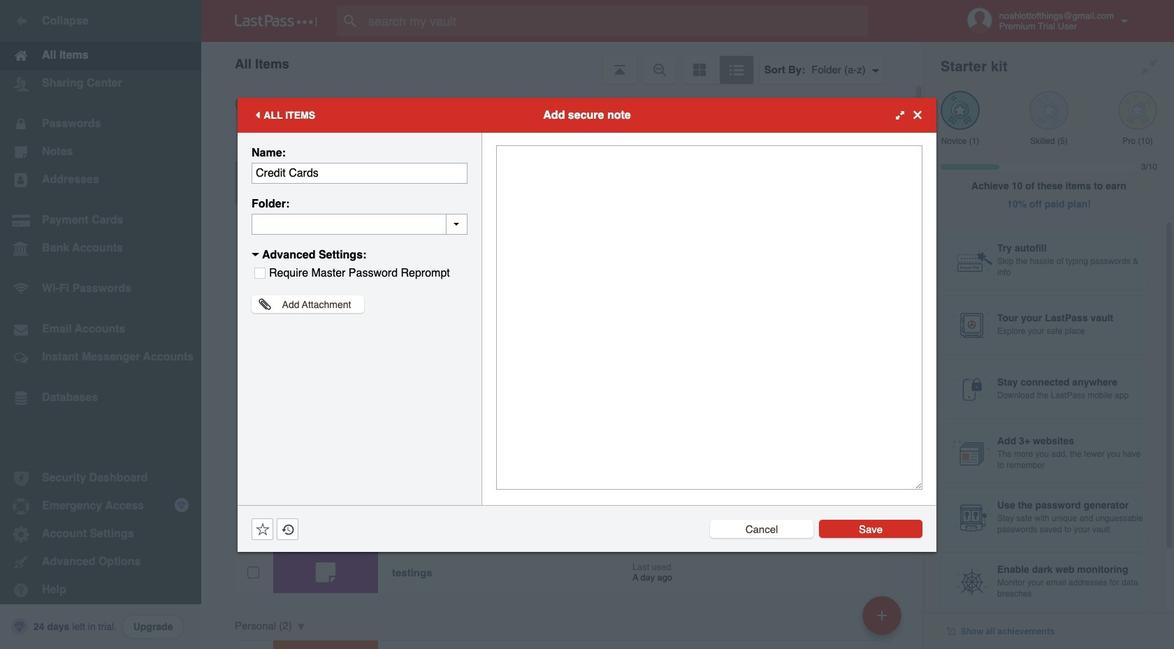 Task type: locate. For each thing, give the bounding box(es) containing it.
None text field
[[497, 145, 923, 490]]

None text field
[[252, 163, 468, 184], [252, 214, 468, 235], [252, 163, 468, 184], [252, 214, 468, 235]]

dialog
[[238, 98, 937, 552]]

vault options navigation
[[201, 42, 925, 84]]

lastpass image
[[235, 15, 317, 27]]



Task type: describe. For each thing, give the bounding box(es) containing it.
new item navigation
[[858, 592, 911, 650]]

Search search field
[[337, 6, 896, 36]]

search my vault text field
[[337, 6, 896, 36]]

main navigation navigation
[[0, 0, 201, 650]]

new item image
[[878, 611, 887, 621]]



Task type: vqa. For each thing, say whether or not it's contained in the screenshot.
PASSWORD FIELD
no



